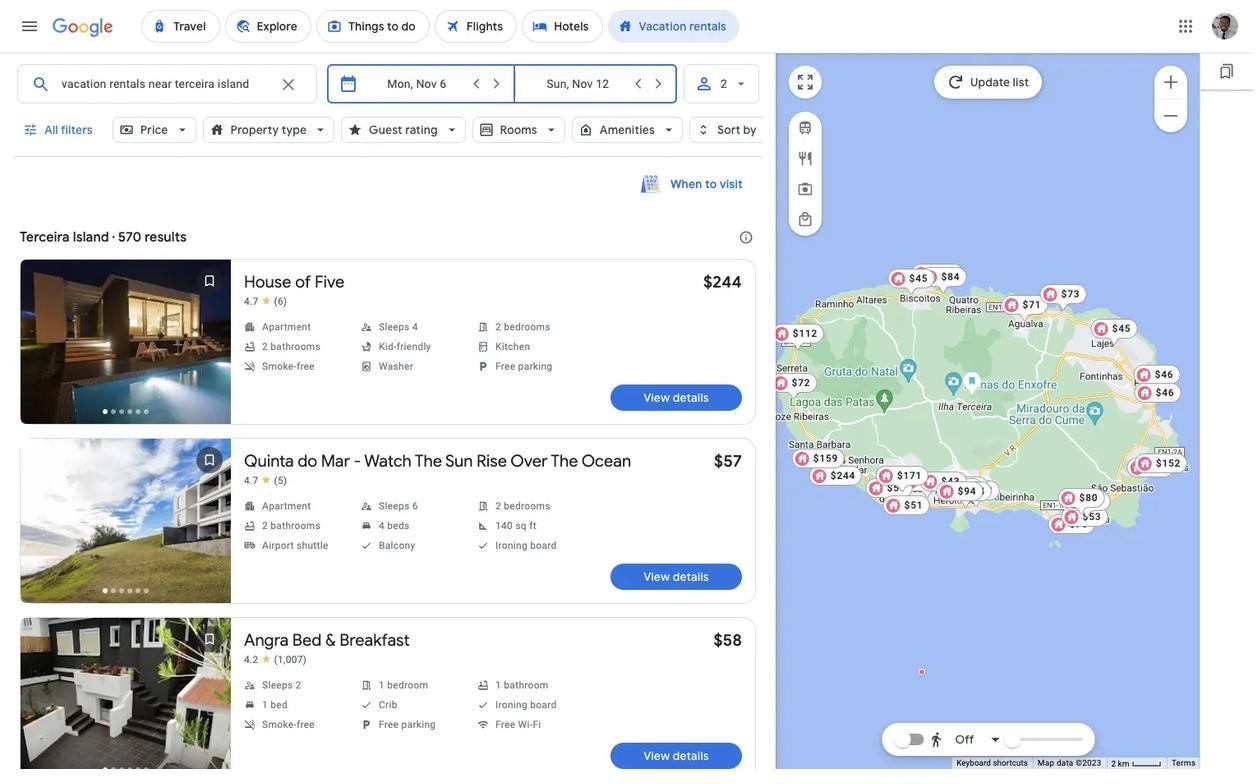 Task type: locate. For each thing, give the bounding box(es) containing it.
$171 link
[[876, 466, 929, 494]]

1 vertical spatial view details
[[644, 570, 709, 585]]

1 vertical spatial view
[[644, 570, 670, 585]]

when to visit
[[671, 177, 743, 192]]

view details for $58
[[644, 749, 709, 764]]

0 vertical spatial view details
[[644, 391, 709, 405]]

0 vertical spatial $46
[[1155, 369, 1174, 381]]

algar do carvão image
[[963, 372, 982, 398]]

1 vertical spatial $45
[[1113, 323, 1131, 335]]

$80
[[963, 481, 982, 493], [1080, 493, 1099, 504]]

1 horizontal spatial $80 link
[[1058, 488, 1105, 516]]

0 horizontal spatial $244
[[704, 272, 743, 293]]

4.7 out of 5 stars from 5 reviews image
[[244, 474, 287, 488]]

view details
[[644, 391, 709, 405], [644, 570, 709, 585], [644, 749, 709, 764]]

view for $244
[[644, 391, 670, 405]]

property type button
[[203, 110, 335, 150]]

2 km
[[1112, 759, 1132, 768]]

1 vertical spatial 2
[[1112, 759, 1117, 768]]

1 vertical spatial view details link
[[611, 564, 743, 590]]

$46 link
[[1134, 365, 1181, 393], [1135, 383, 1182, 403]]

1 vertical spatial $46
[[1156, 387, 1175, 399]]

$244 inside "link"
[[831, 470, 856, 482]]

$159
[[813, 453, 839, 465]]

2 inside 2 km button
[[1112, 759, 1117, 768]]

1 vertical spatial $58
[[714, 631, 743, 651]]

Check-out text field
[[528, 65, 628, 103]]

2 photo 1 image from the top
[[21, 439, 231, 604]]

1 vertical spatial $51
[[905, 500, 923, 511]]

next image down save angra bed & breakfast to collection icon
[[190, 684, 229, 724]]

1 vertical spatial next image
[[190, 684, 229, 724]]

0 vertical spatial $57
[[715, 451, 743, 472]]

1 vertical spatial view details button
[[611, 564, 743, 590]]

2 4.7 from the top
[[244, 475, 259, 487]]

view details button
[[611, 385, 743, 411], [611, 564, 743, 590], [611, 743, 743, 770]]

update list
[[971, 75, 1030, 90]]

3 view details button from the top
[[611, 743, 743, 770]]

3 view from the top
[[644, 749, 670, 764]]

to
[[706, 177, 717, 192]]

$51 link
[[937, 479, 983, 507], [883, 496, 930, 516]]

$112 link
[[772, 324, 825, 352]]

1 vertical spatial $244 link
[[809, 466, 862, 486]]

$45 for the topmost $45 link
[[909, 273, 928, 285]]

1 horizontal spatial 2
[[1112, 759, 1117, 768]]

$244
[[704, 272, 743, 293], [831, 470, 856, 482]]

$152
[[1156, 458, 1181, 470]]

$43 link
[[920, 472, 967, 500]]

$244 link down the learn more about these results icon
[[704, 272, 743, 293]]

photos list for $57
[[21, 439, 231, 620]]

0 horizontal spatial $244 link
[[704, 272, 743, 293]]

data
[[1057, 759, 1074, 768]]

Search for places, hotels and more text field
[[61, 65, 269, 103]]

2 inside 2 popup button
[[721, 77, 728, 90]]

2 view from the top
[[644, 570, 670, 585]]

photos list
[[21, 260, 231, 441], [21, 439, 231, 620], [21, 618, 231, 770]]

1 next image from the top
[[190, 326, 229, 365]]

1 details from the top
[[673, 391, 709, 405]]

update list button
[[935, 66, 1043, 99]]

0 horizontal spatial $80
[[963, 481, 982, 493]]

0 horizontal spatial $51 link
[[883, 496, 930, 516]]

$72 link
[[771, 373, 817, 401]]

shortcuts
[[994, 759, 1029, 768]]

map data ©2023
[[1038, 759, 1102, 768]]

$58 link
[[953, 481, 1000, 509], [714, 631, 743, 651]]

zoom in map image
[[1162, 72, 1182, 92]]

Check-in text field
[[368, 65, 466, 103]]

$84
[[942, 271, 960, 283]]

2 next image from the top
[[190, 684, 229, 724]]

details
[[673, 391, 709, 405], [673, 570, 709, 585], [673, 749, 709, 764]]

1 vertical spatial $244
[[831, 470, 856, 482]]

map region
[[725, 41, 1254, 770]]

4.2
[[244, 655, 259, 666]]

$75 link
[[1048, 515, 1095, 534]]

$244 down the learn more about these results icon
[[704, 272, 743, 293]]

2 back image from the top
[[22, 505, 62, 544]]

1 vertical spatial $45 link
[[1091, 319, 1138, 347]]

view details link for $57
[[611, 564, 743, 590]]

0 vertical spatial $58 link
[[953, 481, 1000, 509]]

2 vertical spatial view details
[[644, 749, 709, 764]]

1 vertical spatial $57 link
[[866, 479, 913, 507]]

0 horizontal spatial 2
[[721, 77, 728, 90]]

$57
[[715, 451, 743, 472], [887, 483, 906, 494]]

$45 link
[[888, 269, 935, 297], [1091, 319, 1138, 347]]

1 photo 1 image from the top
[[21, 260, 231, 424]]

4.7 left the (6)
[[244, 296, 259, 308]]

1 vertical spatial 4.7
[[244, 475, 259, 487]]

0 vertical spatial photo 1 image
[[21, 260, 231, 424]]

2 vertical spatial view details button
[[611, 743, 743, 770]]

0 vertical spatial 4.7
[[244, 296, 259, 308]]

4.7 left "(5)"
[[244, 475, 259, 487]]

0 vertical spatial view details button
[[611, 385, 743, 411]]

0 horizontal spatial $57 link
[[715, 451, 743, 472]]

view details button for $244
[[611, 385, 743, 411]]

0 horizontal spatial $45 link
[[888, 269, 935, 297]]

$142
[[933, 268, 958, 280]]

2 up sort
[[721, 77, 728, 90]]

3 photos list from the top
[[21, 618, 231, 770]]

photo 1 image
[[21, 260, 231, 424], [21, 439, 231, 604], [21, 618, 231, 770]]

1 vertical spatial details
[[673, 570, 709, 585]]

0 vertical spatial $51
[[958, 483, 977, 494]]

keyboard shortcuts
[[957, 759, 1029, 768]]

view for $57
[[644, 570, 670, 585]]

$57 link
[[715, 451, 743, 472], [866, 479, 913, 507]]

0 vertical spatial $45
[[909, 273, 928, 285]]

1 view from the top
[[644, 391, 670, 405]]

filters
[[61, 123, 93, 137]]

1 photos list from the top
[[21, 260, 231, 441]]

$46
[[1155, 369, 1174, 381], [1156, 387, 1175, 399]]

island · 570
[[73, 229, 142, 246]]

2 vertical spatial photo 1 image
[[21, 618, 231, 770]]

back image
[[22, 684, 62, 724]]

0 vertical spatial back image
[[22, 326, 62, 365]]

$72
[[792, 377, 811, 389]]

0 vertical spatial $45 link
[[888, 269, 935, 297]]

0 horizontal spatial $45
[[909, 273, 928, 285]]

keyboard shortcuts button
[[957, 758, 1029, 770]]

1 vertical spatial $58 link
[[714, 631, 743, 651]]

4.7 inside image
[[244, 475, 259, 487]]

$159 link
[[792, 449, 845, 469]]

2 view details button from the top
[[611, 564, 743, 590]]

1 horizontal spatial $244 link
[[809, 466, 862, 486]]

price
[[140, 123, 168, 137]]

$114
[[922, 476, 947, 488]]

rooms button
[[472, 110, 566, 150]]

2 vertical spatial view details link
[[611, 743, 743, 770]]

1 back image from the top
[[22, 326, 62, 365]]

1 vertical spatial photo 1 image
[[21, 439, 231, 604]]

$144
[[961, 486, 986, 497]]

map
[[1038, 759, 1055, 768]]

2 left km
[[1112, 759, 1117, 768]]

2 details from the top
[[673, 570, 709, 585]]

$144 link
[[939, 482, 992, 510]]

0 vertical spatial $58
[[974, 485, 993, 497]]

3 details from the top
[[673, 749, 709, 764]]

1 4.7 from the top
[[244, 296, 259, 308]]

$80 right $43
[[963, 481, 982, 493]]

$80 up $53
[[1080, 493, 1099, 504]]

1 view details link from the top
[[611, 385, 743, 411]]

3 view details link from the top
[[611, 743, 743, 770]]

$53
[[1083, 511, 1102, 523]]

0 horizontal spatial $57
[[715, 451, 743, 472]]

$71 link
[[1002, 295, 1048, 323]]

photos list for $244
[[21, 260, 231, 441]]

$80 for leftmost the $80 link
[[963, 481, 982, 493]]

off
[[956, 733, 975, 747]]

1 view details from the top
[[644, 391, 709, 405]]

next image down 'save house of five to collection' icon
[[190, 326, 229, 365]]

1 horizontal spatial $244
[[831, 470, 856, 482]]

save quinta do mar - watch the sun rise over the ocean to collection image
[[190, 441, 229, 480]]

2 vertical spatial details
[[673, 749, 709, 764]]

2
[[721, 77, 728, 90], [1112, 759, 1117, 768]]

next image
[[190, 326, 229, 365], [190, 684, 229, 724]]

0 vertical spatial view details link
[[611, 385, 743, 411]]

0 vertical spatial 2
[[721, 77, 728, 90]]

1 vertical spatial $57
[[887, 483, 906, 494]]

view details button for $58
[[611, 743, 743, 770]]

0 vertical spatial $57 link
[[715, 451, 743, 472]]

1 horizontal spatial $45
[[1113, 323, 1131, 335]]

main menu image
[[20, 16, 39, 36]]

$244 link down the $159
[[809, 466, 862, 486]]

photos list for $58
[[21, 618, 231, 770]]

$51
[[958, 483, 977, 494], [905, 500, 923, 511]]

2 photos list from the top
[[21, 439, 231, 620]]

type
[[282, 123, 307, 137]]

0 vertical spatial $244
[[704, 272, 743, 293]]

photo 1 image for $244
[[21, 260, 231, 424]]

$45
[[909, 273, 928, 285], [1113, 323, 1131, 335]]

$94
[[958, 486, 977, 497]]

$244 down the $159
[[831, 470, 856, 482]]

$84 link
[[920, 267, 967, 295]]

1 horizontal spatial $80
[[1080, 493, 1099, 504]]

view details link
[[611, 385, 743, 411], [611, 564, 743, 590], [611, 743, 743, 770]]

view for $58
[[644, 749, 670, 764]]

2 view details link from the top
[[611, 564, 743, 590]]

back image
[[22, 326, 62, 365], [22, 505, 62, 544]]

$80 for right the $80 link
[[1080, 493, 1099, 504]]

4.7
[[244, 296, 259, 308], [244, 475, 259, 487]]

3 photo 1 image from the top
[[21, 618, 231, 770]]

photo 1 image for $57
[[21, 439, 231, 604]]

0 horizontal spatial $58
[[714, 631, 743, 651]]

$80 link
[[942, 477, 988, 505], [1058, 488, 1105, 516]]

1 view details button from the top
[[611, 385, 743, 411]]

4.7 for $244
[[244, 296, 259, 308]]

1 vertical spatial back image
[[22, 505, 62, 544]]

view details link for $58
[[611, 743, 743, 770]]

$171
[[897, 470, 922, 482]]

3 view details from the top
[[644, 749, 709, 764]]

0 vertical spatial view
[[644, 391, 670, 405]]

2 view details from the top
[[644, 570, 709, 585]]

0 vertical spatial next image
[[190, 326, 229, 365]]

view larger map image
[[796, 72, 816, 92]]

off button
[[926, 720, 1006, 760]]

2 vertical spatial view
[[644, 749, 670, 764]]

4.7 inside image
[[244, 296, 259, 308]]

1 horizontal spatial $57
[[887, 483, 906, 494]]

amenities button
[[572, 110, 683, 150]]

$58
[[974, 485, 993, 497], [714, 631, 743, 651]]

guest rating button
[[341, 110, 466, 150]]

0 vertical spatial details
[[673, 391, 709, 405]]

terceira island · 570 results
[[20, 229, 187, 246]]

1 horizontal spatial $57 link
[[866, 479, 913, 507]]

1 horizontal spatial $58
[[974, 485, 993, 497]]

by
[[744, 123, 757, 137]]



Task type: describe. For each thing, give the bounding box(es) containing it.
(1,007)
[[274, 655, 307, 666]]

when to visit button
[[631, 169, 753, 200]]

back image for $244
[[22, 326, 62, 365]]

casa h'a vista image
[[919, 669, 925, 676]]

0 vertical spatial $244 link
[[704, 272, 743, 293]]

1 horizontal spatial $45 link
[[1091, 319, 1138, 347]]

©2023
[[1077, 759, 1102, 768]]

4.7 for $57
[[244, 475, 259, 487]]

0 horizontal spatial $51
[[905, 500, 923, 511]]

$244 link inside the 'map' region
[[809, 466, 862, 486]]

learn more about these results image
[[727, 218, 766, 257]]

view details link for $244
[[611, 385, 743, 411]]

rating
[[406, 123, 438, 137]]

sort by
[[718, 123, 757, 137]]

list
[[1013, 75, 1030, 90]]

0 horizontal spatial $80 link
[[942, 477, 988, 505]]

keyboard
[[957, 759, 992, 768]]

amenities
[[600, 123, 655, 137]]

4.7 out of 5 stars from 6 reviews image
[[244, 295, 287, 308]]

2 for 2
[[721, 77, 728, 90]]

$57 inside the 'map' region
[[887, 483, 906, 494]]

details for $244
[[673, 391, 709, 405]]

back image for $57
[[22, 505, 62, 544]]

$53 link
[[1062, 507, 1108, 527]]

save angra bed & breakfast to collection image
[[190, 620, 229, 659]]

filters form
[[13, 53, 785, 166]]

$56 link
[[1064, 492, 1111, 520]]

sort by button
[[690, 110, 785, 150]]

$43
[[942, 476, 960, 488]]

visit
[[720, 177, 743, 192]]

view details for $57
[[644, 570, 709, 585]]

2 km button
[[1107, 758, 1168, 770]]

property
[[231, 123, 279, 137]]

when
[[671, 177, 703, 192]]

1 horizontal spatial $58 link
[[953, 481, 1000, 509]]

details for $57
[[673, 570, 709, 585]]

results
[[145, 229, 187, 246]]

$45 for rightmost $45 link
[[1113, 323, 1131, 335]]

$75
[[1070, 519, 1089, 530]]

4.2 out of 5 stars from 1,007 reviews image
[[244, 654, 307, 667]]

$142 link
[[911, 264, 964, 292]]

$71
[[1023, 299, 1042, 311]]

update
[[971, 75, 1011, 90]]

1 horizontal spatial $51 link
[[937, 479, 983, 507]]

all filters button
[[13, 110, 106, 150]]

view details for $244
[[644, 391, 709, 405]]

view details button for $57
[[611, 564, 743, 590]]

$73
[[1062, 289, 1080, 300]]

all
[[44, 123, 58, 137]]

save house of five to collection image
[[190, 261, 229, 301]]

terceira
[[20, 229, 70, 246]]

$73 link
[[1040, 285, 1087, 312]]

photo 1 image for $58
[[21, 618, 231, 770]]

rooms
[[500, 123, 538, 137]]

sort
[[718, 123, 741, 137]]

all filters
[[44, 123, 93, 137]]

$58 inside the 'map' region
[[974, 485, 993, 497]]

$56
[[1085, 496, 1104, 507]]

$152 link
[[1135, 454, 1188, 474]]

price button
[[112, 110, 196, 150]]

next image
[[190, 505, 229, 544]]

property type
[[231, 123, 307, 137]]

(6)
[[274, 296, 287, 308]]

clear image
[[279, 75, 298, 95]]

2 button
[[684, 64, 760, 104]]

1 horizontal spatial $51
[[958, 483, 977, 494]]

next image for $244
[[190, 326, 229, 365]]

guest rating
[[369, 123, 438, 137]]

terms
[[1172, 759, 1196, 768]]

details for $58
[[673, 749, 709, 764]]

guest
[[369, 123, 403, 137]]

next image for $58
[[190, 684, 229, 724]]

terms link
[[1172, 759, 1196, 768]]

$112
[[793, 328, 818, 340]]

km
[[1119, 759, 1130, 768]]

$114 link
[[901, 472, 954, 500]]

zoom out map image
[[1162, 106, 1182, 125]]

$91 link
[[1127, 458, 1174, 478]]

0 horizontal spatial $58 link
[[714, 631, 743, 651]]

$94 link
[[937, 482, 983, 502]]

$91
[[1149, 462, 1168, 474]]

(5)
[[274, 475, 287, 487]]

2 for 2 km
[[1112, 759, 1117, 768]]



Task type: vqa. For each thing, say whether or not it's contained in the screenshot.
$72
yes



